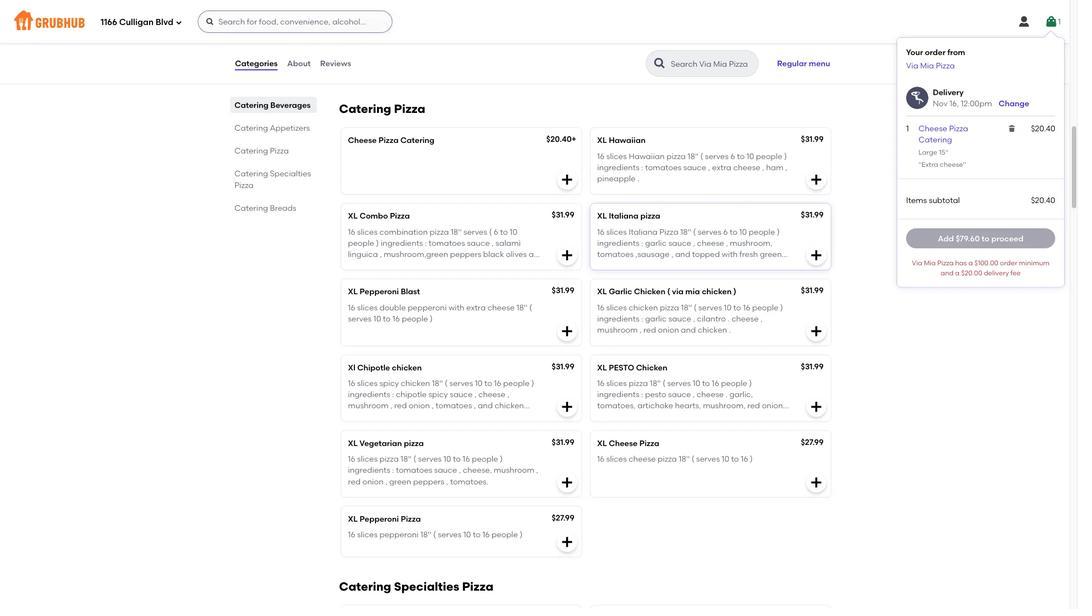 Task type: locate. For each thing, give the bounding box(es) containing it.
sticks up 32 pepperoni sticks ( serves 20 to 24 people )
[[389, 36, 411, 45]]

0 horizontal spatial $27.99
[[552, 513, 575, 523]]

1 32 from the left
[[348, 52, 357, 61]]

1 vertical spatial 1
[[907, 124, 909, 133]]

tomatoes
[[645, 163, 682, 172], [429, 238, 465, 248], [597, 250, 634, 259], [436, 401, 472, 411], [396, 466, 433, 475]]

0 horizontal spatial 1
[[907, 124, 909, 133]]

pizza down xl garlic chicken ( via mia chicken )
[[660, 303, 679, 312]]

1 vertical spatial extra
[[467, 303, 486, 312]]

xl for xl combo pizza
[[348, 211, 358, 221]]

0 horizontal spatial catering pizza
[[235, 146, 289, 155]]

18''
[[451, 227, 462, 237], [681, 227, 692, 237], [517, 303, 528, 312], [681, 303, 692, 312], [432, 379, 443, 388], [650, 379, 661, 388], [401, 454, 412, 464], [679, 454, 690, 464], [421, 530, 432, 539]]

2 " from the left
[[964, 160, 967, 168]]

extra
[[712, 163, 732, 172], [467, 303, 486, 312]]

: up mushroom,green
[[425, 238, 427, 248]]

specialties
[[270, 169, 311, 178], [394, 580, 459, 594]]

via left 'has'
[[912, 259, 923, 267]]

pizza up mushroom,green
[[430, 227, 449, 237]]

2 horizontal spatial cheese
[[919, 124, 948, 133]]

mia down your on the top of the page
[[921, 61, 934, 70]]

0 vertical spatial 1
[[1059, 17, 1061, 26]]

xl pepperoni blast
[[348, 287, 420, 297]]

combination
[[380, 227, 428, 237]]

about button
[[287, 43, 311, 83]]

slices for 16 slices pizza 18'' ( serves 10 to 16 people ) ingredients : pesto sauce , cheese . garlic, tomatoes, artichoke hearts, mushroom, red onion and chicken
[[607, 379, 627, 388]]

24
[[473, 52, 482, 61], [732, 52, 741, 61]]

1 vertical spatial garlic
[[645, 314, 667, 324]]

1 vertical spatial mushroom,
[[703, 401, 746, 411]]

chipotle up xl vegetarian pizza
[[408, 412, 438, 422]]

ingredients down combination
[[381, 238, 423, 248]]

specialties down catering pizza tab at the left of the page
[[270, 169, 311, 178]]

pepperoni down blast
[[408, 303, 447, 312]]

delivery icon image
[[907, 87, 929, 109]]

change button
[[999, 98, 1030, 109]]

0 vertical spatial green
[[760, 250, 782, 259]]

0 horizontal spatial 6
[[494, 227, 499, 237]]

0 vertical spatial chicken
[[634, 287, 666, 297]]

1 horizontal spatial "
[[964, 160, 967, 168]]

cheese pizza catering
[[919, 124, 969, 145], [348, 136, 435, 145]]

: down xl vegetarian pizza
[[392, 466, 394, 475]]

catering specialties pizza down catering pizza tab at the left of the page
[[235, 169, 311, 190]]

sticks
[[389, 36, 411, 45], [648, 36, 670, 45], [400, 52, 421, 61], [658, 52, 679, 61]]

catering beverages tab
[[235, 99, 313, 111]]

xl cheese pizza
[[597, 439, 660, 448]]

1 vertical spatial order
[[1000, 259, 1018, 267]]

regular
[[777, 59, 807, 68]]

slices down xl hawaiian
[[607, 151, 627, 161]]

0 horizontal spatial 24
[[473, 52, 482, 61]]

pizza inside cheese pizza catering
[[950, 124, 969, 133]]

large 15" " extra cheese "
[[919, 148, 967, 168]]

1 vertical spatial chipotle
[[408, 412, 438, 422]]

via
[[907, 61, 919, 70], [912, 259, 923, 267]]

1 vertical spatial via
[[912, 259, 923, 267]]

xl for xl pesto chicken
[[597, 363, 607, 372]]

10 inside 16 slices spicy chicken 18'' ( serves 10 to 16 people ) ingredients : chipotle spicy sauce , cheese , mushroom , red onion , tomatoes , and chicken marinated with chipotle sauce .
[[475, 379, 483, 388]]

1 horizontal spatial 24
[[732, 52, 741, 61]]

slices inside 16 slices combination pizza 18'' serves ( 6 to 10 people ) ingredients : tomatoes sauce , salami linguica , mushroom,green peppers black olives and sausage .
[[357, 227, 378, 237]]

$27.99 for 16 slices pepperoni 18'' ( serves 10 to 16 people )
[[552, 513, 575, 523]]

mia inside your order from via mia pizza
[[921, 61, 934, 70]]

: inside 16 slices combination pizza 18'' serves ( 6 to 10 people ) ingredients : tomatoes sauce , salami linguica , mushroom,green peppers black olives and sausage .
[[425, 238, 427, 248]]

green up xl pepperoni pizza
[[389, 477, 411, 486]]

garlic up ,sausage
[[645, 238, 667, 248]]

0 vertical spatial pepperoni
[[359, 52, 398, 61]]

tomatoes,
[[597, 401, 636, 411]]

0 horizontal spatial mushroom
[[348, 401, 389, 411]]

ingredients down xl italiana pizza
[[597, 238, 640, 248]]

( inside 16 slices italiana pizza 18'' ( serves 6 to 10 people ) ingredients : garlic sauce , cheese , mushroom, tomatoes ,sausage , and topped with fresh green onion .
[[693, 227, 696, 237]]

slices for 16 slices hawaiian pizza  18" ( serves 6 to 10 people ) ingredients : tomatoes sauce , extra cheese , ham , pineapple .
[[607, 151, 627, 161]]

svg image for 16 slices pepperoni 18'' ( serves 10 to 16 people )
[[561, 536, 574, 549]]

sticks up search icon
[[648, 36, 670, 45]]

1 vertical spatial specialties
[[394, 580, 459, 594]]

0 horizontal spatial with
[[390, 412, 406, 422]]

mushroom right cheese, at the left bottom
[[494, 466, 535, 475]]

16 slices italiana pizza 18'' ( serves 6 to 10 people ) ingredients : garlic sauce , cheese , mushroom, tomatoes ,sausage , and topped with fresh green onion .
[[597, 227, 782, 270]]

svg image inside the 'main navigation' navigation
[[176, 19, 182, 26]]

: for italiana
[[642, 238, 644, 248]]

1 vertical spatial hawaiian
[[629, 151, 665, 161]]

1 horizontal spatial order
[[1000, 259, 1018, 267]]

1 vertical spatial peppers
[[413, 477, 445, 486]]

0 vertical spatial $27.99
[[801, 437, 824, 447]]

italiana down pineapple
[[609, 211, 639, 221]]

1 horizontal spatial 32
[[597, 52, 606, 61]]

32 down bacon
[[597, 52, 606, 61]]

0 vertical spatial a
[[969, 259, 973, 267]]

mia
[[921, 61, 934, 70], [924, 259, 936, 267]]

( inside 16 slices spicy chicken 18'' ( serves 10 to 16 people ) ingredients : chipotle spicy sauce , cheese , mushroom , red onion , tomatoes , and chicken marinated with chipotle sauce .
[[445, 379, 448, 388]]

ingredients inside 16 slices italiana pizza 18'' ( serves 6 to 10 people ) ingredients : garlic sauce , cheese , mushroom, tomatoes ,sausage , and topped with fresh green onion .
[[597, 238, 640, 248]]

sauce
[[684, 163, 707, 172], [467, 238, 490, 248], [669, 238, 692, 248], [669, 314, 692, 324], [450, 390, 473, 399], [668, 390, 691, 399], [440, 412, 463, 422], [434, 466, 457, 475]]

) inside the 16 slices chicken pizza 18'' ( serves 10 to 16 people ) ingredients : garlic sauce , cilantro . cheese , mushroom , red onion and chicken .
[[781, 303, 784, 312]]

order up via mia pizza link on the right of the page
[[925, 47, 946, 57]]

chicken left via
[[634, 287, 666, 297]]

1 horizontal spatial spicy
[[429, 390, 448, 399]]

pizza down xl cheese pizza
[[658, 454, 677, 464]]

mushroom, up fresh
[[730, 238, 773, 248]]

1 vertical spatial italiana
[[629, 227, 658, 237]]

hawaiian
[[609, 136, 646, 145], [629, 151, 665, 161]]

Search for food, convenience, alcohol... search field
[[198, 11, 393, 33]]

: down xl hawaiian
[[642, 163, 644, 172]]

serves inside 16 slices spicy chicken 18'' ( serves 10 to 16 people ) ingredients : chipotle spicy sauce , cheese , mushroom , red onion , tomatoes , and chicken marinated with chipotle sauce .
[[450, 379, 473, 388]]

0 vertical spatial pepperoni
[[348, 36, 388, 45]]

10 inside the 16 slices chicken pizza 18'' ( serves 10 to 16 people ) ingredients : garlic sauce , cilantro . cheese , mushroom , red onion and chicken .
[[724, 303, 732, 312]]

0 vertical spatial catering pizza
[[339, 102, 426, 116]]

32 down "pepperoni sticks"
[[348, 52, 357, 61]]

delivery
[[933, 87, 964, 97]]

1 vertical spatial cheese
[[348, 136, 377, 145]]

xl for xl garlic chicken ( via mia chicken )
[[597, 287, 607, 297]]

6 inside 16 slices italiana pizza 18'' ( serves 6 to 10 people ) ingredients : garlic sauce , cheese , mushroom, tomatoes ,sausage , and topped with fresh green onion .
[[724, 227, 728, 237]]

pepperoni down xl pepperoni pizza
[[380, 530, 419, 539]]

2 vertical spatial pepperoni
[[360, 514, 399, 524]]

0 vertical spatial specialties
[[270, 169, 311, 178]]

pepperoni for xl pepperoni blast
[[360, 287, 399, 297]]

slices inside 16 slices pizza 18'' ( serves 10 to 16 people ) ingredients : pesto sauce , cheese . garlic, tomatoes, artichoke hearts, mushroom, red onion and chicken
[[607, 379, 627, 388]]

(
[[422, 52, 425, 61], [681, 52, 684, 61], [701, 151, 703, 161], [489, 227, 492, 237], [693, 227, 696, 237], [668, 287, 671, 297], [530, 303, 532, 312], [694, 303, 697, 312], [445, 379, 448, 388], [663, 379, 666, 388], [414, 454, 416, 464], [692, 454, 695, 464], [433, 530, 436, 539]]

ingredients up marinated
[[348, 390, 390, 399]]

( inside 16 slices pizza 18'' ( serves 10 to 16 people ) ingredients : tomatoes sauce , cheese, mushroom , red onion , green peppers , tomatoes.
[[414, 454, 416, 464]]

svg image
[[1018, 15, 1031, 28], [1045, 15, 1059, 28], [206, 17, 215, 26], [810, 325, 823, 338], [810, 400, 823, 414], [810, 476, 823, 490]]

6
[[731, 151, 735, 161], [494, 227, 499, 237], [724, 227, 728, 237]]

$31.99 for 16 slices pizza 18'' ( serves 10 to 16 people ) ingredients : tomatoes sauce , cheese, mushroom , red onion , green peppers , tomatoes.
[[552, 437, 575, 447]]

0 horizontal spatial order
[[925, 47, 946, 57]]

: left pesto
[[642, 390, 644, 399]]

pepperoni
[[348, 36, 388, 45], [360, 287, 399, 297], [360, 514, 399, 524]]

slices down xl cheese pizza
[[607, 454, 627, 464]]

serves inside 16 slices combination pizza 18'' serves ( 6 to 10 people ) ingredients : tomatoes sauce , salami linguica , mushroom,green peppers black olives and sausage .
[[464, 227, 487, 237]]

chicken for pizza
[[636, 363, 668, 372]]

olives
[[506, 250, 527, 259]]

order up fee
[[1000, 259, 1018, 267]]

0 vertical spatial cheese
[[919, 124, 948, 133]]

onion inside 16 slices pizza 18'' ( serves 10 to 16 people ) ingredients : pesto sauce , cheese . garlic, tomatoes, artichoke hearts, mushroom, red onion and chicken
[[762, 401, 783, 411]]

mia inside via mia pizza has a $100.00 order minimum and a $20.00 delivery fee
[[924, 259, 936, 267]]

1 vertical spatial catering specialties pizza
[[339, 580, 494, 594]]

spicy
[[380, 379, 399, 388], [429, 390, 448, 399]]

10 inside 16 slices pizza 18'' ( serves 10 to 16 people ) ingredients : pesto sauce , cheese . garlic, tomatoes, artichoke hearts, mushroom, red onion and chicken
[[693, 379, 701, 388]]

xl
[[348, 363, 356, 372]]

20
[[453, 52, 462, 61], [711, 52, 720, 61]]

onion inside 16 slices pizza 18'' ( serves 10 to 16 people ) ingredients : tomatoes sauce , cheese, mushroom , red onion , green peppers , tomatoes.
[[363, 477, 384, 486]]

0 vertical spatial $20.40
[[1032, 124, 1056, 133]]

( inside 16 slices hawaiian pizza  18" ( serves 6 to 10 people ) ingredients : tomatoes sauce , extra cheese , ham , pineapple .
[[701, 151, 703, 161]]

$31.99 for 16 slices double pepperoni with extra cheese 18'' ( serves 10 to 16 people )
[[552, 286, 575, 295]]

1 vertical spatial pepperoni
[[360, 287, 399, 297]]

double
[[380, 303, 406, 312]]

18"
[[688, 151, 699, 161]]

to inside 16 slices hawaiian pizza  18" ( serves 6 to 10 people ) ingredients : tomatoes sauce , extra cheese , ham , pineapple .
[[737, 151, 745, 161]]

0 vertical spatial hawaiian
[[609, 136, 646, 145]]

0 horizontal spatial 32
[[348, 52, 357, 61]]

1 vertical spatial $20.40
[[547, 134, 572, 144]]

6 for cheese
[[724, 227, 728, 237]]

serves inside 16 slices pizza 18'' ( serves 10 to 16 people ) ingredients : pesto sauce , cheese . garlic, tomatoes, artichoke hearts, mushroom, red onion and chicken
[[668, 379, 691, 388]]

svg image inside tooltip
[[1008, 124, 1017, 133]]

: up ,sausage
[[642, 238, 644, 248]]

red down vegetarian
[[348, 477, 361, 486]]

1 vertical spatial green
[[389, 477, 411, 486]]

catering inside catering specialties pizza
[[235, 169, 268, 178]]

a
[[969, 259, 973, 267], [956, 269, 960, 277]]

10 inside 16 slices pizza 18'' ( serves 10 to 16 people ) ingredients : tomatoes sauce , cheese, mushroom , red onion , green peppers , tomatoes.
[[444, 454, 451, 464]]

red up xl pesto chicken
[[644, 325, 656, 335]]

svg image for 16 slices double pepperoni with extra cheese 18'' ( serves 10 to 16 people )
[[561, 325, 574, 338]]

" down large at the right
[[919, 160, 922, 168]]

0 vertical spatial mushroom
[[597, 325, 638, 335]]

specialties down 16 slices pepperoni 18'' ( serves 10 to 16 people )
[[394, 580, 459, 594]]

chicken for chicken
[[634, 287, 666, 297]]

ranch down bacon ranch sticks
[[635, 52, 657, 61]]

salami
[[496, 238, 521, 248]]

ingredients down vegetarian
[[348, 466, 390, 475]]

peppers left black
[[450, 250, 482, 259]]

pesto
[[609, 363, 635, 372]]

1 vertical spatial ranch
[[635, 52, 657, 61]]

garlic for italiana
[[645, 238, 667, 248]]

catering
[[235, 100, 269, 110], [339, 102, 391, 116], [235, 123, 268, 132], [919, 135, 953, 145], [401, 136, 435, 145], [235, 146, 268, 155], [235, 169, 268, 178], [235, 203, 268, 213], [339, 580, 391, 594]]

0 vertical spatial order
[[925, 47, 946, 57]]

$27.99 for 16 slices cheese pizza 18'' ( serves 10 to 16 )
[[801, 437, 824, 447]]

0 vertical spatial mushroom,
[[730, 238, 773, 248]]

1 horizontal spatial green
[[760, 250, 782, 259]]

blvd
[[156, 17, 173, 27]]

ingredients
[[597, 163, 640, 172], [381, 238, 423, 248], [597, 238, 640, 248], [597, 314, 640, 324], [348, 390, 390, 399], [597, 390, 640, 399], [348, 466, 390, 475]]

people inside 16 slices pizza 18'' ( serves 10 to 16 people ) ingredients : pesto sauce , cheese . garlic, tomatoes, artichoke hearts, mushroom, red onion and chicken
[[721, 379, 748, 388]]

1 horizontal spatial cheese pizza catering
[[919, 124, 969, 145]]

sticks down "pepperoni sticks"
[[400, 52, 421, 61]]

0 horizontal spatial peppers
[[413, 477, 445, 486]]

categories
[[235, 59, 278, 68]]

)
[[512, 52, 515, 61], [771, 52, 774, 61], [785, 151, 787, 161], [777, 227, 780, 237], [376, 238, 379, 248], [734, 287, 737, 297], [781, 303, 784, 312], [430, 314, 433, 324], [532, 379, 534, 388], [750, 379, 752, 388], [500, 454, 503, 464], [750, 454, 753, 464], [520, 530, 523, 539]]

garlic inside the 16 slices chicken pizza 18'' ( serves 10 to 16 people ) ingredients : garlic sauce , cilantro . cheese , mushroom , red onion and chicken .
[[645, 314, 667, 324]]

chicken
[[634, 287, 666, 297], [636, 363, 668, 372]]

16
[[597, 151, 605, 161], [348, 227, 356, 237], [597, 227, 605, 237], [348, 303, 356, 312], [597, 303, 605, 312], [743, 303, 751, 312], [393, 314, 400, 324], [348, 379, 356, 388], [494, 379, 502, 388], [597, 379, 605, 388], [712, 379, 720, 388], [348, 454, 356, 464], [463, 454, 470, 464], [597, 454, 605, 464], [741, 454, 749, 464], [348, 530, 356, 539], [483, 530, 490, 539]]

slices down chipotle
[[357, 379, 378, 388]]

xl for xl hawaiian
[[597, 136, 607, 145]]

mushroom up marinated
[[348, 401, 389, 411]]

to inside 16 slices spicy chicken 18'' ( serves 10 to 16 people ) ingredients : chipotle spicy sauce , cheese , mushroom , red onion , tomatoes , and chicken marinated with chipotle sauce .
[[485, 379, 492, 388]]

0 vertical spatial extra
[[712, 163, 732, 172]]

pizza inside 16 slices combination pizza 18'' serves ( 6 to 10 people ) ingredients : tomatoes sauce , salami linguica , mushroom,green peppers black olives and sausage .
[[430, 227, 449, 237]]

2 horizontal spatial 6
[[731, 151, 735, 161]]

catering pizza
[[339, 102, 426, 116], [235, 146, 289, 155]]

garlic inside 16 slices italiana pizza 18'' ( serves 6 to 10 people ) ingredients : garlic sauce , cheese , mushroom, tomatoes ,sausage , and topped with fresh green onion .
[[645, 238, 667, 248]]

sauce inside 16 slices hawaiian pizza  18" ( serves 6 to 10 people ) ingredients : tomatoes sauce , extra cheese , ham , pineapple .
[[684, 163, 707, 172]]

pizza
[[936, 61, 955, 70], [394, 102, 426, 116], [950, 124, 969, 133], [379, 136, 399, 145], [270, 146, 289, 155], [235, 180, 254, 190], [390, 211, 410, 221], [660, 227, 679, 237], [938, 259, 954, 267], [640, 439, 660, 448], [401, 514, 421, 524], [462, 580, 494, 594]]

green right fresh
[[760, 250, 782, 259]]

green
[[760, 250, 782, 259], [389, 477, 411, 486]]

0 vertical spatial spicy
[[380, 379, 399, 388]]

hawaiian down xl hawaiian
[[629, 151, 665, 161]]

0 horizontal spatial green
[[389, 477, 411, 486]]

catering specialties pizza down 16 slices pepperoni 18'' ( serves 10 to 16 people )
[[339, 580, 494, 594]]

1 inside button
[[1059, 17, 1061, 26]]

1 horizontal spatial with
[[449, 303, 465, 312]]

16 slices pizza 18'' ( serves 10 to 16 people ) ingredients : tomatoes sauce , cheese, mushroom , red onion , green peppers , tomatoes.
[[348, 454, 538, 486]]

cheese inside 16 slices italiana pizza 18'' ( serves 6 to 10 people ) ingredients : garlic sauce , cheese , mushroom, tomatoes ,sausage , and topped with fresh green onion .
[[697, 238, 724, 248]]

1 vertical spatial catering pizza
[[235, 146, 289, 155]]

1 horizontal spatial $27.99
[[801, 437, 824, 447]]

pizza left 18"
[[667, 151, 686, 161]]

vegetarian
[[360, 439, 402, 448]]

serves
[[427, 52, 451, 61], [686, 52, 709, 61], [705, 151, 729, 161], [464, 227, 487, 237], [698, 227, 722, 237], [699, 303, 722, 312], [348, 314, 372, 324], [450, 379, 473, 388], [668, 379, 691, 388], [418, 454, 442, 464], [697, 454, 720, 464], [438, 530, 462, 539]]

xl vegetarian pizza
[[348, 439, 424, 448]]

1 vertical spatial pepperoni
[[408, 303, 447, 312]]

chicken up pesto
[[636, 363, 668, 372]]

ingredients for spicy
[[348, 390, 390, 399]]

0 horizontal spatial extra
[[467, 303, 486, 312]]

pizza down xl pesto chicken
[[629, 379, 648, 388]]

: inside 16 slices pizza 18'' ( serves 10 to 16 people ) ingredients : pesto sauce , cheese . garlic, tomatoes, artichoke hearts, mushroom, red onion and chicken
[[642, 390, 644, 399]]

32
[[348, 52, 357, 61], [597, 52, 606, 61]]

ingredients up pineapple
[[597, 163, 640, 172]]

: inside 16 slices hawaiian pizza  18" ( serves 6 to 10 people ) ingredients : tomatoes sauce , extra cheese , ham , pineapple .
[[642, 163, 644, 172]]

1 horizontal spatial extra
[[712, 163, 732, 172]]

0 vertical spatial via
[[907, 61, 919, 70]]

slices down "pesto"
[[607, 379, 627, 388]]

1 horizontal spatial peppers
[[450, 250, 482, 259]]

slices down combo
[[357, 227, 378, 237]]

a right 'has'
[[969, 259, 973, 267]]

0 horizontal spatial "
[[919, 160, 922, 168]]

. inside 16 slices pizza 18'' ( serves 10 to 16 people ) ingredients : pesto sauce , cheese . garlic, tomatoes, artichoke hearts, mushroom, red onion and chicken
[[726, 390, 728, 399]]

2 32 from the left
[[597, 52, 606, 61]]

0 horizontal spatial 20
[[453, 52, 462, 61]]

slices down xl pepperoni pizza
[[357, 530, 378, 539]]

ingredients inside the 16 slices chicken pizza 18'' ( serves 10 to 16 people ) ingredients : garlic sauce , cilantro . cheese , mushroom , red onion and chicken .
[[597, 314, 640, 324]]

0 vertical spatial chipotle
[[396, 390, 427, 399]]

0 vertical spatial peppers
[[450, 250, 482, 259]]

and inside the 16 slices chicken pizza 18'' ( serves 10 to 16 people ) ingredients : garlic sauce , cilantro . cheese , mushroom , red onion and chicken .
[[681, 325, 696, 335]]

pepperoni inside 16 slices double pepperoni with extra cheese 18'' ( serves 10 to 16 people )
[[408, 303, 447, 312]]

2 vertical spatial cheese
[[609, 439, 638, 448]]

onion
[[597, 261, 619, 270], [658, 325, 679, 335], [409, 401, 430, 411], [762, 401, 783, 411], [363, 477, 384, 486]]

catering appetizers tab
[[235, 122, 313, 134]]

ranch up "bacon"
[[624, 36, 646, 45]]

pizza down xl vegetarian pizza
[[380, 454, 399, 464]]

: down xl garlic chicken ( via mia chicken )
[[642, 314, 644, 324]]

categories button
[[235, 43, 278, 83]]

to inside "button"
[[982, 234, 990, 243]]

ranch
[[624, 36, 646, 45], [635, 52, 657, 61]]

ingredients up tomatoes,
[[597, 390, 640, 399]]

ingredients inside 16 slices spicy chicken 18'' ( serves 10 to 16 people ) ingredients : chipotle spicy sauce , cheese , mushroom , red onion , tomatoes , and chicken marinated with chipotle sauce .
[[348, 390, 390, 399]]

16 slices pepperoni 18'' ( serves 10 to 16 people )
[[348, 530, 523, 539]]

specialties inside catering specialties pizza
[[270, 169, 311, 178]]

0 vertical spatial with
[[722, 250, 738, 259]]

10 inside 16 slices double pepperoni with extra cheese 18'' ( serves 10 to 16 people )
[[374, 314, 381, 324]]

garlic down xl garlic chicken ( via mia chicken )
[[645, 314, 667, 324]]

slices inside 16 slices italiana pizza 18'' ( serves 6 to 10 people ) ingredients : garlic sauce , cheese , mushroom, tomatoes ,sausage , and topped with fresh green onion .
[[607, 227, 627, 237]]

peppers left tomatoes.
[[413, 477, 445, 486]]

slices inside 16 slices hawaiian pizza  18" ( serves 6 to 10 people ) ingredients : tomatoes sauce , extra cheese , ham , pineapple .
[[607, 151, 627, 161]]

2 horizontal spatial with
[[722, 250, 738, 259]]

extra inside 16 slices hawaiian pizza  18" ( serves 6 to 10 people ) ingredients : tomatoes sauce , extra cheese , ham , pineapple .
[[712, 163, 732, 172]]

1 vertical spatial chicken
[[636, 363, 668, 372]]

1
[[1059, 17, 1061, 26], [907, 124, 909, 133]]

tomatoes inside 16 slices combination pizza 18'' serves ( 6 to 10 people ) ingredients : tomatoes sauce , salami linguica , mushroom,green peppers black olives and sausage .
[[429, 238, 465, 248]]

pepperoni down "pepperoni sticks"
[[359, 52, 398, 61]]

red down garlic, at bottom
[[748, 401, 760, 411]]

1 24 from the left
[[473, 52, 482, 61]]

a down 'has'
[[956, 269, 960, 277]]

menu
[[809, 59, 831, 68]]

to inside 16 slices italiana pizza 18'' ( serves 6 to 10 people ) ingredients : garlic sauce , cheese , mushroom, tomatoes ,sausage , and topped with fresh green onion .
[[730, 227, 738, 237]]

onion inside 16 slices italiana pizza 18'' ( serves 6 to 10 people ) ingredients : garlic sauce , cheese , mushroom, tomatoes ,sausage , and topped with fresh green onion .
[[597, 261, 619, 270]]

catering specialties pizza tab
[[235, 168, 313, 191]]

mushroom up "pesto"
[[597, 325, 638, 335]]

1 horizontal spatial mushroom
[[494, 466, 535, 475]]

serves inside 16 slices hawaiian pizza  18" ( serves 6 to 10 people ) ingredients : tomatoes sauce , extra cheese , ham , pineapple .
[[705, 151, 729, 161]]

extra
[[922, 160, 939, 168]]

slices down vegetarian
[[357, 454, 378, 464]]

svg image
[[176, 19, 182, 26], [810, 57, 823, 71], [1008, 124, 1017, 133], [561, 173, 574, 187], [810, 173, 823, 187], [561, 249, 574, 262], [810, 249, 823, 262], [561, 325, 574, 338], [561, 400, 574, 414], [561, 476, 574, 490], [561, 536, 574, 549]]

1 vertical spatial spicy
[[429, 390, 448, 399]]

2 vertical spatial with
[[390, 412, 406, 422]]

0 horizontal spatial cheese
[[348, 136, 377, 145]]

2 vertical spatial mushroom
[[494, 466, 535, 475]]

( inside 16 slices double pepperoni with extra cheese 18'' ( serves 10 to 16 people )
[[530, 303, 532, 312]]

italiana down xl italiana pizza
[[629, 227, 658, 237]]

via down your on the top of the page
[[907, 61, 919, 70]]

chipotle down xl chipotle chicken
[[396, 390, 427, 399]]

slices down xl italiana pizza
[[607, 227, 627, 237]]

1 vertical spatial with
[[449, 303, 465, 312]]

0 vertical spatial garlic
[[645, 238, 667, 248]]

" right extra
[[964, 160, 967, 168]]

: inside 16 slices spicy chicken 18'' ( serves 10 to 16 people ) ingredients : chipotle spicy sauce , cheese , mushroom , red onion , tomatoes , and chicken marinated with chipotle sauce .
[[392, 390, 394, 399]]

and inside 16 slices italiana pizza 18'' ( serves 6 to 10 people ) ingredients : garlic sauce , cheese , mushroom, tomatoes ,sausage , and topped with fresh green onion .
[[676, 250, 691, 259]]

1 horizontal spatial 6
[[724, 227, 728, 237]]

pizza inside 16 slices pizza 18'' ( serves 10 to 16 people ) ingredients : pesto sauce , cheese . garlic, tomatoes, artichoke hearts, mushroom, red onion and chicken
[[629, 379, 648, 388]]

: down xl chipotle chicken
[[392, 390, 394, 399]]

pizza inside 16 slices hawaiian pizza  18" ( serves 6 to 10 people ) ingredients : tomatoes sauce , extra cheese , ham , pineapple .
[[667, 151, 686, 161]]

0 horizontal spatial specialties
[[270, 169, 311, 178]]

catering inside tab
[[235, 146, 268, 155]]

$31.99 for 16 slices italiana pizza 18'' ( serves 6 to 10 people ) ingredients : garlic sauce , cheese , mushroom, tomatoes ,sausage , and topped with fresh green onion .
[[801, 210, 824, 220]]

18'' inside 16 slices spicy chicken 18'' ( serves 10 to 16 people ) ingredients : chipotle spicy sauce , cheese , mushroom , red onion , tomatoes , and chicken marinated with chipotle sauce .
[[432, 379, 443, 388]]

with inside 16 slices spicy chicken 18'' ( serves 10 to 16 people ) ingredients : chipotle spicy sauce , cheese , mushroom , red onion , tomatoes , and chicken marinated with chipotle sauce .
[[390, 412, 406, 422]]

: for hawaiian
[[642, 163, 644, 172]]

mushroom, down garlic, at bottom
[[703, 401, 746, 411]]

mia left 'has'
[[924, 259, 936, 267]]

$31.99
[[801, 134, 824, 144], [552, 210, 575, 220], [801, 210, 824, 220], [552, 286, 575, 295], [801, 286, 824, 295], [552, 362, 575, 371], [801, 362, 824, 371], [552, 437, 575, 447]]

cheese
[[940, 160, 964, 168], [734, 163, 761, 172], [697, 238, 724, 248], [488, 303, 515, 312], [732, 314, 759, 324], [479, 390, 506, 399], [697, 390, 724, 399], [629, 454, 656, 464]]

slices for 16 slices cheese pizza 18'' ( serves 10 to 16 )
[[607, 454, 627, 464]]

1 vertical spatial mia
[[924, 259, 936, 267]]

$79.60
[[956, 234, 980, 243]]

2 horizontal spatial mushroom
[[597, 325, 638, 335]]

ingredients down garlic
[[597, 314, 640, 324]]

cheese
[[919, 124, 948, 133], [348, 136, 377, 145], [609, 439, 638, 448]]

via mia pizza link
[[907, 61, 955, 70]]

1 horizontal spatial cheese
[[609, 439, 638, 448]]

slices inside 16 slices pizza 18'' ( serves 10 to 16 people ) ingredients : tomatoes sauce , cheese, mushroom , red onion , green peppers , tomatoes.
[[357, 454, 378, 464]]

hawaiian up pineapple
[[609, 136, 646, 145]]

10
[[747, 151, 755, 161], [510, 227, 518, 237], [740, 227, 747, 237], [724, 303, 732, 312], [374, 314, 381, 324], [475, 379, 483, 388], [693, 379, 701, 388], [444, 454, 451, 464], [722, 454, 730, 464], [464, 530, 471, 539]]

slices inside 16 slices spicy chicken 18'' ( serves 10 to 16 people ) ingredients : chipotle spicy sauce , cheese , mushroom , red onion , tomatoes , and chicken marinated with chipotle sauce .
[[357, 379, 378, 388]]

red up xl vegetarian pizza
[[394, 401, 407, 411]]

with inside 16 slices double pepperoni with extra cheese 18'' ( serves 10 to 16 people )
[[449, 303, 465, 312]]

18'' inside 16 slices combination pizza 18'' serves ( 6 to 10 people ) ingredients : tomatoes sauce , salami linguica , mushroom,green peppers black olives and sausage .
[[451, 227, 462, 237]]

2 garlic from the top
[[645, 314, 667, 324]]

: for combination
[[425, 238, 427, 248]]

1 horizontal spatial 20
[[711, 52, 720, 61]]

slices down xl pepperoni blast
[[357, 303, 378, 312]]

mushroom inside 16 slices spicy chicken 18'' ( serves 10 to 16 people ) ingredients : chipotle spicy sauce , cheese , mushroom , red onion , tomatoes , and chicken marinated with chipotle sauce .
[[348, 401, 389, 411]]

0 vertical spatial catering specialties pizza
[[235, 169, 311, 190]]

0 horizontal spatial a
[[956, 269, 960, 277]]

10 inside 16 slices italiana pizza 18'' ( serves 6 to 10 people ) ingredients : garlic sauce , cheese , mushroom, tomatoes ,sausage , and topped with fresh green onion .
[[740, 227, 747, 237]]

tomatoes inside 16 slices spicy chicken 18'' ( serves 10 to 16 people ) ingredients : chipotle spicy sauce , cheese , mushroom , red onion , tomatoes , and chicken marinated with chipotle sauce .
[[436, 401, 472, 411]]

onion inside 16 slices spicy chicken 18'' ( serves 10 to 16 people ) ingredients : chipotle spicy sauce , cheese , mushroom , red onion , tomatoes , and chicken marinated with chipotle sauce .
[[409, 401, 430, 411]]

pesto
[[645, 390, 667, 399]]

nov
[[933, 99, 948, 108]]

slices for 16 slices combination pizza 18'' serves ( 6 to 10 people ) ingredients : tomatoes sauce , salami linguica , mushroom,green peppers black olives and sausage .
[[357, 227, 378, 237]]

1 vertical spatial a
[[956, 269, 960, 277]]

slices inside the 16 slices chicken pizza 18'' ( serves 10 to 16 people ) ingredients : garlic sauce , cilantro . cheese , mushroom , red onion and chicken .
[[607, 303, 627, 312]]

1 garlic from the top
[[645, 238, 667, 248]]

6 for salami
[[494, 227, 499, 237]]

slices for 16 slices double pepperoni with extra cheese 18'' ( serves 10 to 16 people )
[[357, 303, 378, 312]]

pizza
[[667, 151, 686, 161], [641, 211, 661, 221], [430, 227, 449, 237], [660, 303, 679, 312], [629, 379, 648, 388], [404, 439, 424, 448], [380, 454, 399, 464], [658, 454, 677, 464]]

via inside via mia pizza has a $100.00 order minimum and a $20.00 delivery fee
[[912, 259, 923, 267]]

catering breads tab
[[235, 202, 313, 214]]

1 horizontal spatial 1
[[1059, 17, 1061, 26]]

tooltip
[[898, 31, 1065, 287]]

breads
[[270, 203, 296, 213]]

16,
[[950, 99, 959, 108]]

and
[[529, 250, 544, 259], [676, 250, 691, 259], [941, 269, 954, 277], [681, 325, 696, 335], [478, 401, 493, 411], [597, 412, 612, 422]]

0 horizontal spatial catering specialties pizza
[[235, 169, 311, 190]]

0 vertical spatial mia
[[921, 61, 934, 70]]

add $79.60 to proceed button
[[907, 229, 1056, 249]]

16 slices cheese pizza 18'' ( serves 10 to 16 )
[[597, 454, 753, 464]]

slices down garlic
[[607, 303, 627, 312]]

pepperoni
[[359, 52, 398, 61], [408, 303, 447, 312], [380, 530, 419, 539]]



Task type: vqa. For each thing, say whether or not it's contained in the screenshot.
32 related to 32 bacon ranch sticks ( serves 20 to 24 people )
yes



Task type: describe. For each thing, give the bounding box(es) containing it.
to inside 16 slices pizza 18'' ( serves 10 to 16 people ) ingredients : pesto sauce , cheese . garlic, tomatoes, artichoke hearts, mushroom, red onion and chicken
[[703, 379, 710, 388]]

$100.00
[[975, 259, 999, 267]]

with inside 16 slices italiana pizza 18'' ( serves 6 to 10 people ) ingredients : garlic sauce , cheese , mushroom, tomatoes ,sausage , and topped with fresh green onion .
[[722, 250, 738, 259]]

) inside 16 slices combination pizza 18'' serves ( 6 to 10 people ) ingredients : tomatoes sauce , salami linguica , mushroom,green peppers black olives and sausage .
[[376, 238, 379, 248]]

cheese inside 16 slices spicy chicken 18'' ( serves 10 to 16 people ) ingredients : chipotle spicy sauce , cheese , mushroom , red onion , tomatoes , and chicken marinated with chipotle sauce .
[[479, 390, 506, 399]]

1 horizontal spatial a
[[969, 259, 973, 267]]

xl pepperoni pizza
[[348, 514, 421, 524]]

16 inside 16 slices hawaiian pizza  18" ( serves 6 to 10 people ) ingredients : tomatoes sauce , extra cheese , ham , pineapple .
[[597, 151, 605, 161]]

cheese inside large 15" " extra cheese "
[[940, 160, 964, 168]]

Search Via Mia Pizza search field
[[670, 58, 755, 69]]

1 horizontal spatial catering specialties pizza
[[339, 580, 494, 594]]

catering appetizers
[[235, 123, 310, 132]]

culligan
[[119, 17, 154, 27]]

onion inside the 16 slices chicken pizza 18'' ( serves 10 to 16 people ) ingredients : garlic sauce , cilantro . cheese , mushroom , red onion and chicken .
[[658, 325, 679, 335]]

chicken inside 16 slices pizza 18'' ( serves 10 to 16 people ) ingredients : pesto sauce , cheese . garlic, tomatoes, artichoke hearts, mushroom, red onion and chicken
[[614, 412, 644, 422]]

fresh
[[740, 250, 758, 259]]

and inside via mia pizza has a $100.00 order minimum and a $20.00 delivery fee
[[941, 269, 954, 277]]

mushroom, inside 16 slices italiana pizza 18'' ( serves 6 to 10 people ) ingredients : garlic sauce , cheese , mushroom, tomatoes ,sausage , and topped with fresh green onion .
[[730, 238, 773, 248]]

catering pizza inside tab
[[235, 146, 289, 155]]

xl pesto chicken
[[597, 363, 668, 372]]

slices for 16 slices pepperoni 18'' ( serves 10 to 16 people )
[[357, 530, 378, 539]]

1 inside tooltip
[[907, 124, 909, 133]]

sauce inside 16 slices italiana pizza 18'' ( serves 6 to 10 people ) ingredients : garlic sauce , cheese , mushroom, tomatoes ,sausage , and topped with fresh green onion .
[[669, 238, 692, 248]]

1166
[[101, 17, 117, 27]]

sticks down bacon ranch sticks
[[658, 52, 679, 61]]

ingredients for combination
[[381, 238, 423, 248]]

xl for xl pepperoni pizza
[[348, 514, 358, 524]]

ingredients for italiana
[[597, 238, 640, 248]]

delivery nov 16, 12:00pm
[[933, 87, 993, 108]]

bacon ranch sticks
[[597, 36, 670, 45]]

green inside 16 slices italiana pizza 18'' ( serves 6 to 10 people ) ingredients : garlic sauce , cheese , mushroom, tomatoes ,sausage , and topped with fresh green onion .
[[760, 250, 782, 259]]

18'' inside 16 slices pizza 18'' ( serves 10 to 16 people ) ingredients : pesto sauce , cheese . garlic, tomatoes, artichoke hearts, mushroom, red onion and chicken
[[650, 379, 661, 388]]

has
[[956, 259, 967, 267]]

) inside 16 slices pizza 18'' ( serves 10 to 16 people ) ingredients : tomatoes sauce , cheese, mushroom , red onion , green peppers , tomatoes.
[[500, 454, 503, 464]]

pizza inside the 16 slices chicken pizza 18'' ( serves 10 to 16 people ) ingredients : garlic sauce , cilantro . cheese , mushroom , red onion and chicken .
[[660, 303, 679, 312]]

marinated
[[348, 412, 388, 422]]

1 button
[[1045, 12, 1061, 32]]

cheese,
[[463, 466, 492, 475]]

svg image for 16 slices combination pizza 18'' serves ( 6 to 10 people ) ingredients : tomatoes sauce , salami linguica , mushroom,green peppers black olives and sausage .
[[561, 249, 574, 262]]

svg image for 16 slices hawaiian pizza  18" ( serves 6 to 10 people ) ingredients : tomatoes sauce , extra cheese , ham , pineapple .
[[810, 173, 823, 187]]

garlic,
[[730, 390, 753, 399]]

catering beverages
[[235, 100, 311, 110]]

0 horizontal spatial spicy
[[380, 379, 399, 388]]

minimum
[[1019, 259, 1050, 267]]

to inside 16 slices pizza 18'' ( serves 10 to 16 people ) ingredients : tomatoes sauce , cheese, mushroom , red onion , green peppers , tomatoes.
[[453, 454, 461, 464]]

delivery
[[984, 269, 1009, 277]]

( inside 16 slices pizza 18'' ( serves 10 to 16 people ) ingredients : pesto sauce , cheese . garlic, tomatoes, artichoke hearts, mushroom, red onion and chicken
[[663, 379, 666, 388]]

cheese inside cheese pizza catering link
[[919, 124, 948, 133]]

order inside via mia pizza has a $100.00 order minimum and a $20.00 delivery fee
[[1000, 259, 1018, 267]]

pizza inside via mia pizza has a $100.00 order minimum and a $20.00 delivery fee
[[938, 259, 954, 267]]

cheese inside 16 slices pizza 18'' ( serves 10 to 16 people ) ingredients : pesto sauce , cheese . garlic, tomatoes, artichoke hearts, mushroom, red onion and chicken
[[697, 390, 724, 399]]

black
[[483, 250, 504, 259]]

catering specialties pizza inside tab
[[235, 169, 311, 190]]

32 for 32 bacon ranch sticks ( serves 20 to 24 people )
[[597, 52, 606, 61]]

2 vertical spatial pepperoni
[[380, 530, 419, 539]]

1 horizontal spatial catering pizza
[[339, 102, 426, 116]]

cilantro
[[697, 314, 726, 324]]

cheese pizza catering link
[[919, 124, 969, 145]]

16 inside 16 slices combination pizza 18'' serves ( 6 to 10 people ) ingredients : tomatoes sauce , salami linguica , mushroom,green peppers black olives and sausage .
[[348, 227, 356, 237]]

( inside 16 slices combination pizza 18'' serves ( 6 to 10 people ) ingredients : tomatoes sauce , salami linguica , mushroom,green peppers black olives and sausage .
[[489, 227, 492, 237]]

xl italiana pizza
[[597, 211, 661, 221]]

catering pizza tab
[[235, 145, 313, 156]]

$44.99
[[799, 35, 824, 44]]

mia
[[686, 287, 700, 297]]

garlic
[[609, 287, 633, 297]]

subtotal
[[929, 195, 960, 205]]

+
[[572, 134, 577, 144]]

0 vertical spatial ranch
[[624, 36, 646, 45]]

artichoke
[[638, 401, 674, 411]]

ham
[[767, 163, 784, 172]]

via
[[672, 287, 684, 297]]

svg image for 32 bacon ranch sticks ( serves 20 to 24 people )
[[810, 57, 823, 71]]

peppers inside 16 slices combination pizza 18'' serves ( 6 to 10 people ) ingredients : tomatoes sauce , salami linguica , mushroom,green peppers black olives and sausage .
[[450, 250, 482, 259]]

regular menu button
[[772, 51, 836, 76]]

sauce inside 16 slices pizza 18'' ( serves 10 to 16 people ) ingredients : pesto sauce , cheese . garlic, tomatoes, artichoke hearts, mushroom, red onion and chicken
[[668, 390, 691, 399]]

$31.99 for 16 slices pizza 18'' ( serves 10 to 16 people ) ingredients : pesto sauce , cheese . garlic, tomatoes, artichoke hearts, mushroom, red onion and chicken
[[801, 362, 824, 371]]

tooltip containing your order from
[[898, 31, 1065, 287]]

32 pepperoni sticks ( serves 20 to 24 people )
[[348, 52, 515, 61]]

to inside 16 slices double pepperoni with extra cheese 18'' ( serves 10 to 16 people )
[[383, 314, 391, 324]]

0 horizontal spatial cheese pizza catering
[[348, 136, 435, 145]]

16 slices pizza 18'' ( serves 10 to 16 people ) ingredients : pesto sauce , cheese . garlic, tomatoes, artichoke hearts, mushroom, red onion and chicken
[[597, 379, 783, 422]]

red inside 16 slices spicy chicken 18'' ( serves 10 to 16 people ) ingredients : chipotle spicy sauce , cheese , mushroom , red onion , tomatoes , and chicken marinated with chipotle sauce .
[[394, 401, 407, 411]]

reviews
[[320, 59, 351, 68]]

xl combo pizza
[[348, 211, 410, 221]]

your order from via mia pizza
[[907, 47, 966, 70]]

items
[[907, 195, 927, 205]]

18'' inside 16 slices double pepperoni with extra cheese 18'' ( serves 10 to 16 people )
[[517, 303, 528, 312]]

16 slices chicken pizza 18'' ( serves 10 to 16 people ) ingredients : garlic sauce , cilantro . cheese , mushroom , red onion and chicken .
[[597, 303, 784, 335]]

serves inside the 16 slices chicken pizza 18'' ( serves 10 to 16 people ) ingredients : garlic sauce , cilantro . cheese , mushroom , red onion and chicken .
[[699, 303, 722, 312]]

16 slices spicy chicken 18'' ( serves 10 to 16 people ) ingredients : chipotle spicy sauce , cheese , mushroom , red onion , tomatoes , and chicken marinated with chipotle sauce .
[[348, 379, 534, 422]]

to inside 16 slices combination pizza 18'' serves ( 6 to 10 people ) ingredients : tomatoes sauce , salami linguica , mushroom,green peppers black olives and sausage .
[[500, 227, 508, 237]]

mushroom,green
[[384, 250, 448, 259]]

ingredients inside 16 slices pizza 18'' ( serves 10 to 16 people ) ingredients : pesto sauce , cheese . garlic, tomatoes, artichoke hearts, mushroom, red onion and chicken
[[597, 390, 640, 399]]

serves inside 16 slices double pepperoni with extra cheese 18'' ( serves 10 to 16 people )
[[348, 314, 372, 324]]

about
[[287, 59, 311, 68]]

pizza inside catering specialties pizza
[[235, 180, 254, 190]]

2 24 from the left
[[732, 52, 741, 61]]

slices for 16 slices spicy chicken 18'' ( serves 10 to 16 people ) ingredients : chipotle spicy sauce , cheese , mushroom , red onion , tomatoes , and chicken marinated with chipotle sauce .
[[357, 379, 378, 388]]

) inside 16 slices pizza 18'' ( serves 10 to 16 people ) ingredients : pesto sauce , cheese . garlic, tomatoes, artichoke hearts, mushroom, red onion and chicken
[[750, 379, 752, 388]]

. inside 16 slices hawaiian pizza  18" ( serves 6 to 10 people ) ingredients : tomatoes sauce , extra cheese , ham , pineapple .
[[638, 174, 640, 183]]

xl for xl cheese pizza
[[597, 439, 607, 448]]

xl hawaiian
[[597, 136, 646, 145]]

2 20 from the left
[[711, 52, 720, 61]]

( inside the 16 slices chicken pizza 18'' ( serves 10 to 16 people ) ingredients : garlic sauce , cilantro . cheese , mushroom , red onion and chicken .
[[694, 303, 697, 312]]

1 " from the left
[[919, 160, 922, 168]]

xl chipotle chicken
[[348, 363, 422, 372]]

: for chicken
[[642, 314, 644, 324]]

32 bacon ranch sticks ( serves 20 to 24 people )
[[597, 52, 774, 61]]

slices for 16 slices italiana pizza 18'' ( serves 6 to 10 people ) ingredients : garlic sauce , cheese , mushroom, tomatoes ,sausage , and topped with fresh green onion .
[[607, 227, 627, 237]]

hearts,
[[675, 401, 701, 411]]

16 slices combination pizza 18'' serves ( 6 to 10 people ) ingredients : tomatoes sauce , salami linguica , mushroom,green peppers black olives and sausage .
[[348, 227, 544, 270]]

) inside 16 slices double pepperoni with extra cheese 18'' ( serves 10 to 16 people )
[[430, 314, 433, 324]]

$31.99 for 16 slices hawaiian pizza  18" ( serves 6 to 10 people ) ingredients : tomatoes sauce , extra cheese , ham , pineapple .
[[801, 134, 824, 144]]

. inside 16 slices spicy chicken 18'' ( serves 10 to 16 people ) ingredients : chipotle spicy sauce , cheese , mushroom , red onion , tomatoes , and chicken marinated with chipotle sauce .
[[465, 412, 467, 422]]

catering inside tooltip
[[919, 135, 953, 145]]

large
[[919, 148, 938, 156]]

combo
[[360, 211, 388, 221]]

people inside 16 slices spicy chicken 18'' ( serves 10 to 16 people ) ingredients : chipotle spicy sauce , cheese , mushroom , red onion , tomatoes , and chicken marinated with chipotle sauce .
[[503, 379, 530, 388]]

sauce inside 16 slices pizza 18'' ( serves 10 to 16 people ) ingredients : tomatoes sauce , cheese, mushroom , red onion , green peppers , tomatoes.
[[434, 466, 457, 475]]

people inside 16 slices italiana pizza 18'' ( serves 6 to 10 people ) ingredients : garlic sauce , cheese , mushroom, tomatoes ,sausage , and topped with fresh green onion .
[[749, 227, 775, 237]]

. inside 16 slices italiana pizza 18'' ( serves 6 to 10 people ) ingredients : garlic sauce , cheese , mushroom, tomatoes ,sausage , and topped with fresh green onion .
[[620, 261, 622, 270]]

xl for xl italiana pizza
[[597, 211, 607, 221]]

and inside 16 slices combination pizza 18'' serves ( 6 to 10 people ) ingredients : tomatoes sauce , salami linguica , mushroom,green peppers black olives and sausage .
[[529, 250, 544, 259]]

garlic for chicken
[[645, 314, 667, 324]]

: for spicy
[[392, 390, 394, 399]]

bacon
[[597, 36, 622, 45]]

peppers inside 16 slices pizza 18'' ( serves 10 to 16 people ) ingredients : tomatoes sauce , cheese, mushroom , red onion , green peppers , tomatoes.
[[413, 477, 445, 486]]

svg image for 16 slices italiana pizza 18'' ( serves 6 to 10 people ) ingredients : garlic sauce , cheese , mushroom, tomatoes ,sausage , and topped with fresh green onion .
[[810, 249, 823, 262]]

serves inside 16 slices pizza 18'' ( serves 10 to 16 people ) ingredients : tomatoes sauce , cheese, mushroom , red onion , green peppers , tomatoes.
[[418, 454, 442, 464]]

, inside 16 slices pizza 18'' ( serves 10 to 16 people ) ingredients : pesto sauce , cheese . garlic, tomatoes, artichoke hearts, mushroom, red onion and chicken
[[693, 390, 695, 399]]

pizza up ,sausage
[[641, 211, 661, 221]]

pizza right vegetarian
[[404, 439, 424, 448]]

1 20 from the left
[[453, 52, 462, 61]]

reviews button
[[320, 43, 352, 83]]

tomatoes inside 16 slices italiana pizza 18'' ( serves 6 to 10 people ) ingredients : garlic sauce , cheese , mushroom, tomatoes ,sausage , and topped with fresh green onion .
[[597, 250, 634, 259]]

topped
[[692, 250, 720, 259]]

ingredients for hawaiian
[[597, 163, 640, 172]]

people inside the 16 slices chicken pizza 18'' ( serves 10 to 16 people ) ingredients : garlic sauce , cilantro . cheese , mushroom , red onion and chicken .
[[753, 303, 779, 312]]

,sausage
[[636, 250, 670, 259]]

hawaiian inside 16 slices hawaiian pizza  18" ( serves 6 to 10 people ) ingredients : tomatoes sauce , extra cheese , ham , pineapple .
[[629, 151, 665, 161]]

svg image for 16 slices spicy chicken 18'' ( serves 10 to 16 people ) ingredients : chipotle spicy sauce , cheese , mushroom , red onion , tomatoes , and chicken marinated with chipotle sauce .
[[561, 400, 574, 414]]

tomatoes inside 16 slices pizza 18'' ( serves 10 to 16 people ) ingredients : tomatoes sauce , cheese, mushroom , red onion , green peppers , tomatoes.
[[396, 466, 433, 475]]

ingredients for chicken
[[597, 314, 640, 324]]

tomatoes.
[[450, 477, 489, 486]]

$31.99 for 16 slices spicy chicken 18'' ( serves 10 to 16 people ) ingredients : chipotle spicy sauce , cheese , mushroom , red onion , tomatoes , and chicken marinated with chipotle sauce .
[[552, 362, 575, 371]]

32 for 32 pepperoni sticks ( serves 20 to 24 people )
[[348, 52, 357, 61]]

regular menu
[[777, 59, 831, 68]]

1166 culligan blvd
[[101, 17, 173, 27]]

xl garlic chicken ( via mia chicken )
[[597, 287, 737, 297]]

pepperoni for xl pepperoni pizza
[[360, 514, 399, 524]]

appetizers
[[270, 123, 310, 132]]

bacon
[[608, 52, 633, 61]]

cheese pizza catering inside tooltip
[[919, 124, 969, 145]]

catering breads
[[235, 203, 296, 213]]

red inside 16 slices pizza 18'' ( serves 10 to 16 people ) ingredients : pesto sauce , cheese . garlic, tomatoes, artichoke hearts, mushroom, red onion and chicken
[[748, 401, 760, 411]]

beverages
[[271, 100, 311, 110]]

ingredients inside 16 slices pizza 18'' ( serves 10 to 16 people ) ingredients : tomatoes sauce , cheese, mushroom , red onion , green peppers , tomatoes.
[[348, 466, 390, 475]]

slices for 16 slices pizza 18'' ( serves 10 to 16 people ) ingredients : tomatoes sauce , cheese, mushroom , red onion , green peppers , tomatoes.
[[357, 454, 378, 464]]

16 slices hawaiian pizza  18" ( serves 6 to 10 people ) ingredients : tomatoes sauce , extra cheese , ham , pineapple .
[[597, 151, 788, 183]]

sauce inside the 16 slices chicken pizza 18'' ( serves 10 to 16 people ) ingredients : garlic sauce , cilantro . cheese , mushroom , red onion and chicken .
[[669, 314, 692, 324]]

chipotle
[[357, 363, 390, 372]]

fee
[[1011, 269, 1021, 277]]

$31.99 for 16 slices combination pizza 18'' serves ( 6 to 10 people ) ingredients : tomatoes sauce , salami linguica , mushroom,green peppers black olives and sausage .
[[552, 210, 575, 220]]

$39.99
[[551, 35, 575, 44]]

people inside 16 slices double pepperoni with extra cheese 18'' ( serves 10 to 16 people )
[[402, 314, 428, 324]]

serves inside 16 slices italiana pizza 18'' ( serves 6 to 10 people ) ingredients : garlic sauce , cheese , mushroom, tomatoes ,sausage , and topped with fresh green onion .
[[698, 227, 722, 237]]

10 inside 16 slices hawaiian pizza  18" ( serves 6 to 10 people ) ingredients : tomatoes sauce , extra cheese , ham , pineapple .
[[747, 151, 755, 161]]

) inside 16 slices spicy chicken 18'' ( serves 10 to 16 people ) ingredients : chipotle spicy sauce , cheese , mushroom , red onion , tomatoes , and chicken marinated with chipotle sauce .
[[532, 379, 534, 388]]

pizza inside your order from via mia pizza
[[936, 61, 955, 70]]

$31.99 for 16 slices chicken pizza 18'' ( serves 10 to 16 people ) ingredients : garlic sauce , cilantro . cheese , mushroom , red onion and chicken .
[[801, 286, 824, 295]]

mushroom, inside 16 slices pizza 18'' ( serves 10 to 16 people ) ingredients : pesto sauce , cheese . garlic, tomatoes, artichoke hearts, mushroom, red onion and chicken
[[703, 401, 746, 411]]

tomatoes inside 16 slices hawaiian pizza  18" ( serves 6 to 10 people ) ingredients : tomatoes sauce , extra cheese , ham , pineapple .
[[645, 163, 682, 172]]

add $79.60 to proceed
[[938, 234, 1024, 243]]

6 for extra
[[731, 151, 735, 161]]

red inside the 16 slices chicken pizza 18'' ( serves 10 to 16 people ) ingredients : garlic sauce , cilantro . cheese , mushroom , red onion and chicken .
[[644, 325, 656, 335]]

svg image for 16 slices pizza 18'' ( serves 10 to 16 people ) ingredients : tomatoes sauce , cheese, mushroom , red onion , green peppers , tomatoes.
[[561, 476, 574, 490]]

xl for xl vegetarian pizza
[[348, 439, 358, 448]]

0 vertical spatial italiana
[[609, 211, 639, 221]]

xl for xl pepperoni blast
[[348, 287, 358, 297]]

and inside 16 slices pizza 18'' ( serves 10 to 16 people ) ingredients : pesto sauce , cheese . garlic, tomatoes, artichoke hearts, mushroom, red onion and chicken
[[597, 412, 612, 422]]

2 vertical spatial $20.40
[[1032, 195, 1056, 205]]

extra inside 16 slices double pepperoni with extra cheese 18'' ( serves 10 to 16 people )
[[467, 303, 486, 312]]

order inside your order from via mia pizza
[[925, 47, 946, 57]]

change
[[999, 99, 1030, 108]]

main navigation navigation
[[0, 0, 1070, 43]]

pizza inside 16 slices pizza 18'' ( serves 10 to 16 people ) ingredients : tomatoes sauce , cheese, mushroom , red onion , green peppers , tomatoes.
[[380, 454, 399, 464]]

search icon image
[[653, 57, 667, 70]]

items subtotal
[[907, 195, 960, 205]]

$20.40 +
[[547, 134, 577, 144]]

mushroom inside 16 slices pizza 18'' ( serves 10 to 16 people ) ingredients : tomatoes sauce , cheese, mushroom , red onion , green peppers , tomatoes.
[[494, 466, 535, 475]]

12:00pm
[[961, 99, 993, 108]]

) inside 16 slices hawaiian pizza  18" ( serves 6 to 10 people ) ingredients : tomatoes sauce , extra cheese , ham , pineapple .
[[785, 151, 787, 161]]

: inside 16 slices pizza 18'' ( serves 10 to 16 people ) ingredients : tomatoes sauce , cheese, mushroom , red onion , green peppers , tomatoes.
[[392, 466, 394, 475]]

1 horizontal spatial specialties
[[394, 580, 459, 594]]

pizza inside tab
[[270, 146, 289, 155]]

proceed
[[992, 234, 1024, 243]]

to inside the 16 slices chicken pizza 18'' ( serves 10 to 16 people ) ingredients : garlic sauce , cilantro . cheese , mushroom , red onion and chicken .
[[734, 303, 741, 312]]

people inside 16 slices hawaiian pizza  18" ( serves 6 to 10 people ) ingredients : tomatoes sauce , extra cheese , ham , pineapple .
[[756, 151, 783, 161]]

cheese inside 16 slices double pepperoni with extra cheese 18'' ( serves 10 to 16 people )
[[488, 303, 515, 312]]

18'' inside 16 slices pizza 18'' ( serves 10 to 16 people ) ingredients : tomatoes sauce , cheese, mushroom , red onion , green peppers , tomatoes.
[[401, 454, 412, 464]]

. inside 16 slices combination pizza 18'' serves ( 6 to 10 people ) ingredients : tomatoes sauce , salami linguica , mushroom,green peppers black olives and sausage .
[[382, 261, 384, 270]]

via mia pizza has a $100.00 order minimum and a $20.00 delivery fee
[[912, 259, 1050, 277]]

sausage
[[348, 261, 380, 270]]

sauce inside 16 slices combination pizza 18'' serves ( 6 to 10 people ) ingredients : tomatoes sauce , salami linguica , mushroom,green peppers black olives and sausage .
[[467, 238, 490, 248]]

slices for 16 slices chicken pizza 18'' ( serves 10 to 16 people ) ingredients : garlic sauce , cilantro . cheese , mushroom , red onion and chicken .
[[607, 303, 627, 312]]

blast
[[401, 287, 420, 297]]

16 slices double pepperoni with extra cheese 18'' ( serves 10 to 16 people )
[[348, 303, 532, 324]]



